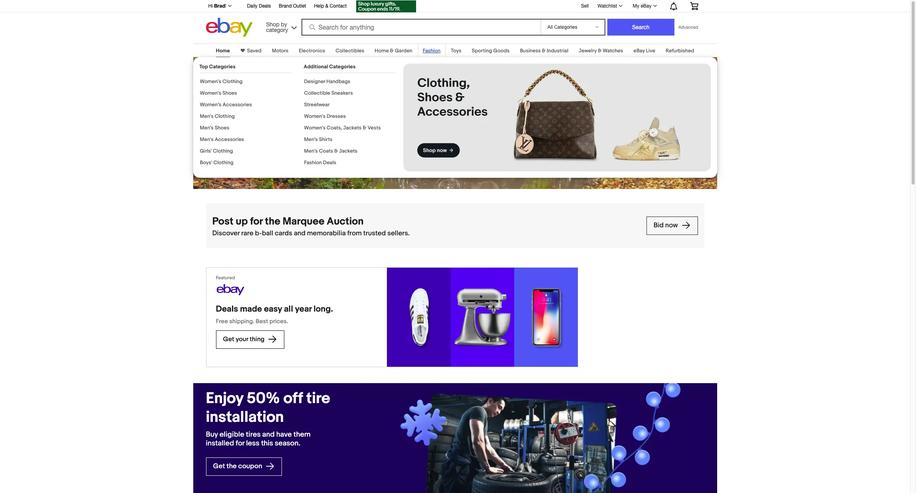 Task type: locate. For each thing, give the bounding box(es) containing it.
shoes for men's shoes
[[215, 125, 229, 131]]

accessories up girls' clothing
[[215, 136, 244, 143]]

home left garden
[[375, 48, 389, 54]]

1 horizontal spatial and
[[263, 430, 275, 439]]

1 horizontal spatial for
[[250, 215, 263, 228]]

0 vertical spatial ebay
[[641, 3, 652, 9]]

clothing for girls' clothing
[[213, 148, 233, 154]]

and inside get your atv or utv kitted out begin adventures with cargo bags, tires, and more.
[[206, 113, 218, 122]]

& inside help & contact link
[[326, 3, 329, 9]]

for down eligible
[[236, 439, 245, 448]]

0 horizontal spatial deals
[[216, 304, 238, 315]]

& for industrial
[[542, 48, 546, 54]]

coats
[[319, 148, 333, 154]]

jackets right coats,
[[344, 125, 362, 131]]

refurbished
[[666, 48, 695, 54]]

1 vertical spatial now
[[666, 222, 678, 230]]

men's accessories link
[[200, 136, 244, 143]]

& right the help
[[326, 3, 329, 9]]

women's dresses
[[304, 113, 346, 119]]

get for coupon
[[213, 462, 225, 470]]

your inside get your atv or utv kitted out begin adventures with cargo bags, tires, and more.
[[236, 63, 267, 82]]

for up b-
[[250, 215, 263, 228]]

1 horizontal spatial home
[[375, 48, 389, 54]]

the left coupon
[[227, 462, 237, 470]]

0 vertical spatial fashion
[[423, 48, 441, 54]]

fashion down the coats
[[304, 159, 322, 166]]

0 horizontal spatial now
[[238, 136, 251, 144]]

0 horizontal spatial the
[[227, 462, 237, 470]]

now right bid
[[666, 222, 678, 230]]

men's down men's clothing "link"
[[200, 125, 214, 131]]

your left thing
[[236, 336, 248, 343]]

men's for men's clothing
[[200, 113, 214, 119]]

clothing, shoes & accessories - shop now image
[[403, 64, 711, 171]]

deals down men's coats & jackets link
[[323, 159, 337, 166]]

& for garden
[[390, 48, 394, 54]]

watches
[[603, 48, 624, 54]]

hi
[[208, 3, 213, 9]]

1 horizontal spatial the
[[265, 215, 281, 228]]

men's up girls'
[[200, 136, 214, 143]]

0 horizontal spatial home
[[216, 48, 230, 54]]

get your thing
[[223, 336, 266, 343]]

women's coats, jackets & vests link
[[304, 125, 381, 131]]

1 horizontal spatial categories
[[329, 64, 356, 70]]

men's clothing link
[[200, 113, 235, 119]]

1 vertical spatial the
[[227, 462, 237, 470]]

men's for men's accessories
[[200, 136, 214, 143]]

watchlist
[[598, 3, 618, 9]]

deals right daily
[[259, 3, 271, 9]]

b-
[[255, 229, 262, 237]]

deals inside additional categories element
[[323, 159, 337, 166]]

bid now link
[[647, 217, 698, 235]]

1 vertical spatial ebay
[[634, 48, 645, 54]]

sneakers
[[332, 90, 353, 96]]

explore
[[213, 136, 237, 144]]

help & contact link
[[314, 2, 347, 11]]

buy
[[206, 430, 218, 439]]

1 vertical spatial your
[[236, 336, 248, 343]]

deals inside account navigation
[[259, 3, 271, 9]]

shoes
[[223, 90, 237, 96], [215, 125, 229, 131]]

1 horizontal spatial deals
[[259, 3, 271, 9]]

fashion deals
[[304, 159, 337, 166]]

ebay live link
[[634, 48, 656, 54]]

deals up 'free' at the left
[[216, 304, 238, 315]]

clothing up women's shoes
[[223, 78, 243, 85]]

fashion for fashion deals
[[304, 159, 322, 166]]

get inside get your atv or utv kitted out begin adventures with cargo bags, tires, and more.
[[206, 63, 233, 82]]

get the coupon
[[213, 462, 264, 470]]

advanced link
[[675, 19, 703, 35]]

made
[[240, 304, 262, 315]]

electronics link
[[299, 48, 325, 54]]

streetwear
[[304, 102, 330, 108]]

tire
[[307, 389, 330, 408]]

clothing down women's accessories
[[215, 113, 235, 119]]

home
[[216, 48, 230, 54], [375, 48, 389, 54]]

1 home from the left
[[216, 48, 230, 54]]

categories for handbags
[[329, 64, 356, 70]]

2 vertical spatial get
[[213, 462, 225, 470]]

now
[[238, 136, 251, 144], [666, 222, 678, 230]]

men's for men's shirts
[[304, 136, 318, 143]]

2 categories from the left
[[329, 64, 356, 70]]

1 horizontal spatial fashion
[[423, 48, 441, 54]]

and down begin
[[206, 113, 218, 122]]

& right the coats
[[335, 148, 338, 154]]

deals inside deals made easy all year long. free shipping. best prices.
[[216, 304, 238, 315]]

categories
[[209, 64, 236, 70], [329, 64, 356, 70]]

fashion for fashion link
[[423, 48, 441, 54]]

1 categories from the left
[[209, 64, 236, 70]]

shop by category
[[266, 21, 288, 33]]

women's up women's shoes
[[200, 78, 221, 85]]

deals
[[259, 3, 271, 9], [323, 159, 337, 166], [216, 304, 238, 315]]

2 vertical spatial and
[[263, 430, 275, 439]]

tires,
[[322, 104, 338, 113]]

1 vertical spatial shoes
[[215, 125, 229, 131]]

the
[[265, 215, 281, 228], [227, 462, 237, 470]]

0 horizontal spatial categories
[[209, 64, 236, 70]]

0 vertical spatial deals
[[259, 3, 271, 9]]

long.
[[314, 304, 333, 315]]

my ebay link
[[629, 1, 661, 11]]

fashion
[[423, 48, 441, 54], [304, 159, 322, 166]]

1 vertical spatial fashion
[[304, 159, 322, 166]]

free
[[216, 318, 228, 325]]

get for thing
[[223, 336, 234, 343]]

2 horizontal spatial and
[[294, 229, 306, 237]]

men's down begin
[[200, 113, 214, 119]]

category
[[266, 27, 288, 33]]

accessories for men's accessories
[[215, 136, 244, 143]]

main content
[[0, 39, 911, 493]]

goods
[[494, 48, 510, 54]]

2 your from the top
[[236, 336, 248, 343]]

girls' clothing link
[[200, 148, 233, 154]]

deals for daily deals
[[259, 3, 271, 9]]

fashion deals link
[[304, 159, 337, 166]]

0 horizontal spatial fashion
[[304, 159, 322, 166]]

jackets
[[344, 125, 362, 131], [339, 148, 358, 154]]

1 vertical spatial accessories
[[215, 136, 244, 143]]

girls'
[[200, 148, 212, 154]]

women's for women's dresses
[[304, 113, 326, 119]]

men's left shirts
[[304, 136, 318, 143]]

ebay inside account navigation
[[641, 3, 652, 9]]

off
[[284, 389, 303, 408]]

ebay left the live
[[634, 48, 645, 54]]

less
[[246, 439, 260, 448]]

None submit
[[608, 19, 675, 36]]

women's
[[200, 78, 221, 85], [200, 90, 221, 96], [304, 113, 326, 119], [304, 125, 326, 131]]

additional
[[304, 64, 328, 70]]

0 vertical spatial your
[[236, 63, 267, 82]]

enjoy
[[206, 389, 244, 408]]

0 vertical spatial the
[[265, 215, 281, 228]]

1 vertical spatial for
[[236, 439, 245, 448]]

collectible sneakers
[[304, 90, 353, 96]]

0 vertical spatial for
[[250, 215, 263, 228]]

your down saved link
[[236, 63, 267, 82]]

fashion left toys link
[[423, 48, 441, 54]]

home up top categories
[[216, 48, 230, 54]]

discover
[[212, 229, 240, 237]]

categories up handbags
[[329, 64, 356, 70]]

sell
[[581, 3, 589, 9]]

have
[[276, 430, 292, 439]]

& right business
[[542, 48, 546, 54]]

women's accessories link
[[200, 102, 252, 108]]

& for watches
[[598, 48, 602, 54]]

1 your from the top
[[236, 63, 267, 82]]

by
[[281, 21, 287, 27]]

1 horizontal spatial now
[[666, 222, 678, 230]]

0 vertical spatial accessories
[[223, 102, 252, 108]]

all
[[284, 304, 293, 315]]

your shopping cart image
[[690, 2, 699, 10]]

women's down bags, at the left top of page
[[304, 113, 326, 119]]

accessories up more.
[[223, 102, 252, 108]]

0 vertical spatial shoes
[[223, 90, 237, 96]]

2 vertical spatial deals
[[216, 304, 238, 315]]

1 vertical spatial and
[[294, 229, 306, 237]]

women's up men's shirts
[[304, 125, 326, 131]]

collectibles link
[[336, 48, 365, 54]]

0 vertical spatial now
[[238, 136, 251, 144]]

women's shoes link
[[200, 90, 237, 96]]

1 vertical spatial deals
[[323, 159, 337, 166]]

0 horizontal spatial for
[[236, 439, 245, 448]]

season.
[[275, 439, 301, 448]]

2 horizontal spatial deals
[[323, 159, 337, 166]]

contact
[[330, 3, 347, 9]]

jackets right the coats
[[339, 148, 358, 154]]

deals for fashion deals
[[323, 159, 337, 166]]

collectible
[[304, 90, 331, 96]]

0 horizontal spatial and
[[206, 113, 218, 122]]

clothing down 'girls' clothing' link
[[214, 159, 234, 166]]

streetwear link
[[304, 102, 330, 108]]

& left vests
[[363, 125, 367, 131]]

home for home
[[216, 48, 230, 54]]

2 home from the left
[[375, 48, 389, 54]]

the inside post up for the marquee auction discover rare b-ball cards and memorabilia from trusted sellers.
[[265, 215, 281, 228]]

men's shirts
[[304, 136, 333, 143]]

get the coupon image
[[357, 0, 417, 12]]

shop by category button
[[263, 18, 299, 35]]

fashion inside additional categories element
[[304, 159, 322, 166]]

collectible sneakers link
[[304, 90, 353, 96]]

explore now
[[213, 136, 253, 144]]

enjoy 50% off tire installation buy eligible tires and have them installed for less this season.
[[206, 389, 330, 448]]

shoes up men's accessories
[[215, 125, 229, 131]]

toys link
[[451, 48, 462, 54]]

none submit inside shop by category banner
[[608, 19, 675, 36]]

men's down men's shirts
[[304, 148, 318, 154]]

get for atv
[[206, 63, 233, 82]]

with
[[266, 104, 279, 113]]

the up ball
[[265, 215, 281, 228]]

shoes up women's accessories link
[[223, 90, 237, 96]]

& left garden
[[390, 48, 394, 54]]

for
[[250, 215, 263, 228], [236, 439, 245, 448]]

coats,
[[327, 125, 342, 131]]

and down marquee
[[294, 229, 306, 237]]

clothing for women's clothing
[[223, 78, 243, 85]]

women's up 'women's'
[[200, 90, 221, 96]]

featured
[[216, 275, 235, 281]]

home & garden
[[375, 48, 413, 54]]

deals made easy all year long. free shipping. best prices.
[[216, 304, 333, 325]]

1 vertical spatial get
[[223, 336, 234, 343]]

for inside post up for the marquee auction discover rare b-ball cards and memorabilia from trusted sellers.
[[250, 215, 263, 228]]

categories up women's clothing link
[[209, 64, 236, 70]]

this
[[261, 439, 273, 448]]

ebay right my at the top of page
[[641, 3, 652, 9]]

ebay
[[641, 3, 652, 9], [634, 48, 645, 54]]

now for bid
[[666, 222, 678, 230]]

& right 'jewelry'
[[598, 48, 602, 54]]

men's
[[200, 113, 214, 119], [200, 125, 214, 131], [200, 136, 214, 143], [304, 136, 318, 143], [304, 148, 318, 154]]

jewelry & watches link
[[579, 48, 624, 54]]

0 vertical spatial get
[[206, 63, 233, 82]]

utv
[[206, 82, 235, 101]]

clothing down explore
[[213, 148, 233, 154]]

0 vertical spatial and
[[206, 113, 218, 122]]

and up this
[[263, 430, 275, 439]]

now right explore
[[238, 136, 251, 144]]



Task type: describe. For each thing, give the bounding box(es) containing it.
additional categories
[[304, 64, 356, 70]]

!
[[225, 3, 226, 9]]

coupon
[[238, 462, 262, 470]]

daily
[[247, 3, 258, 9]]

cards
[[275, 229, 293, 237]]

and inside enjoy 50% off tire installation buy eligible tires and have them installed for less this season.
[[263, 430, 275, 439]]

vests
[[368, 125, 381, 131]]

brad
[[214, 3, 225, 9]]

sporting goods
[[472, 48, 510, 54]]

clothing for boys' clothing
[[214, 159, 234, 166]]

women's
[[200, 102, 222, 108]]

bid now
[[654, 222, 680, 230]]

additional categories element
[[304, 64, 395, 171]]

categories for clothing
[[209, 64, 236, 70]]

from
[[348, 229, 362, 237]]

garden
[[395, 48, 413, 54]]

daily deals
[[247, 3, 271, 9]]

designer handbags link
[[304, 78, 351, 85]]

thing
[[250, 336, 265, 343]]

women's for women's shoes
[[200, 90, 221, 96]]

sell link
[[578, 3, 593, 9]]

my ebay
[[633, 3, 652, 9]]

motors link
[[272, 48, 289, 54]]

post up for the marquee auction discover rare b-ball cards and memorabilia from trusted sellers.
[[212, 215, 410, 237]]

& for contact
[[326, 3, 329, 9]]

top categories
[[200, 64, 236, 70]]

year
[[295, 304, 312, 315]]

business & industrial link
[[520, 48, 569, 54]]

watchlist link
[[594, 1, 627, 11]]

advanced
[[679, 25, 699, 30]]

them
[[294, 430, 311, 439]]

business
[[520, 48, 541, 54]]

electronics
[[299, 48, 325, 54]]

women's shoes
[[200, 90, 237, 96]]

business & industrial
[[520, 48, 569, 54]]

shipping.
[[230, 318, 255, 325]]

brand outlet link
[[279, 2, 306, 11]]

fashion link
[[423, 48, 441, 54]]

dresses
[[327, 113, 346, 119]]

men's for men's coats & jackets
[[304, 148, 318, 154]]

adventures
[[227, 104, 264, 113]]

get the coupon link
[[206, 458, 282, 476]]

ebay live
[[634, 48, 656, 54]]

home for home & garden
[[375, 48, 389, 54]]

men's coats & jackets link
[[304, 148, 358, 154]]

boys'
[[200, 159, 212, 166]]

for inside enjoy 50% off tire installation buy eligible tires and have them installed for less this season.
[[236, 439, 245, 448]]

post up for the marquee auction link
[[212, 215, 641, 229]]

your for thing
[[236, 336, 248, 343]]

clothing for men's clothing
[[215, 113, 235, 119]]

motors
[[272, 48, 289, 54]]

up
[[236, 215, 248, 228]]

women's accessories
[[200, 102, 252, 108]]

men's shirts link
[[304, 136, 333, 143]]

boys' clothing link
[[200, 159, 234, 166]]

enjoy 50% off tire installation link
[[206, 389, 339, 427]]

atv
[[270, 63, 299, 82]]

marquee
[[283, 215, 325, 228]]

cargo
[[281, 104, 300, 113]]

sporting
[[472, 48, 493, 54]]

my
[[633, 3, 640, 9]]

women's dresses link
[[304, 113, 346, 119]]

1 vertical spatial jackets
[[339, 148, 358, 154]]

women's clothing link
[[200, 78, 243, 85]]

saved
[[247, 48, 262, 54]]

account navigation
[[204, 0, 705, 14]]

Search for anything text field
[[303, 20, 540, 35]]

shop
[[266, 21, 280, 27]]

women's for women's coats, jackets & vests
[[304, 125, 326, 131]]

bags,
[[302, 104, 320, 113]]

main content containing get your atv or utv kitted out
[[0, 39, 911, 493]]

help & contact
[[314, 3, 347, 9]]

auction
[[327, 215, 364, 228]]

handbags
[[327, 78, 351, 85]]

easy
[[264, 304, 282, 315]]

best
[[256, 318, 268, 325]]

top
[[200, 64, 208, 70]]

rare
[[241, 229, 254, 237]]

men's for men's shoes
[[200, 125, 214, 131]]

live
[[647, 48, 656, 54]]

boys' clothing
[[200, 159, 234, 166]]

shoes for women's shoes
[[223, 90, 237, 96]]

your for atv
[[236, 63, 267, 82]]

post
[[212, 215, 234, 228]]

women's for women's clothing
[[200, 78, 221, 85]]

jewelry
[[579, 48, 597, 54]]

0 vertical spatial jackets
[[344, 125, 362, 131]]

trusted
[[364, 229, 386, 237]]

saved link
[[245, 48, 262, 54]]

begin
[[206, 104, 225, 113]]

prices.
[[270, 318, 288, 325]]

men's coats & jackets
[[304, 148, 358, 154]]

refurbished link
[[666, 48, 695, 54]]

men's shoes link
[[200, 125, 229, 131]]

bid
[[654, 222, 664, 230]]

ebay inside main content
[[634, 48, 645, 54]]

shirts
[[319, 136, 333, 143]]

accessories for women's accessories
[[223, 102, 252, 108]]

50%
[[247, 389, 280, 408]]

jewelry & watches
[[579, 48, 624, 54]]

outlet
[[293, 3, 306, 9]]

top categories element
[[200, 64, 291, 171]]

shop by category banner
[[204, 0, 705, 39]]

collectibles
[[336, 48, 365, 54]]

now for explore
[[238, 136, 251, 144]]

sporting goods link
[[472, 48, 510, 54]]

and inside post up for the marquee auction discover rare b-ball cards and memorabilia from trusted sellers.
[[294, 229, 306, 237]]



Task type: vqa. For each thing, say whether or not it's contained in the screenshot.
"#UV"
no



